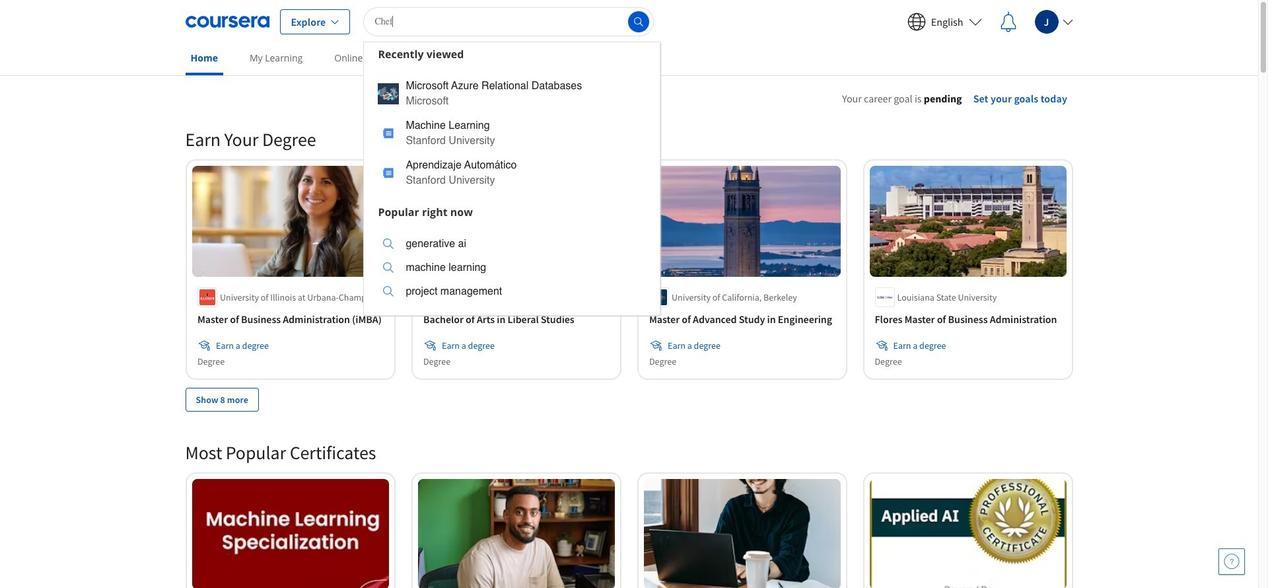 Task type: vqa. For each thing, say whether or not it's contained in the screenshot.
- for 4.9 (36.8k reviews)
no



Task type: locate. For each thing, give the bounding box(es) containing it.
suggestion image image
[[378, 83, 399, 104], [384, 128, 394, 139], [384, 168, 394, 178], [384, 239, 394, 249], [384, 262, 394, 273], [384, 286, 394, 297]]

autocomplete results list box
[[364, 41, 661, 316]]

coursera image
[[185, 11, 269, 32]]

None search field
[[364, 7, 661, 316]]

region
[[787, 109, 1216, 240]]

2 list box from the top
[[364, 224, 660, 315]]

0 vertical spatial list box
[[364, 66, 660, 200]]

1 vertical spatial list box
[[364, 224, 660, 315]]

list box
[[364, 66, 660, 200], [364, 224, 660, 315]]



Task type: describe. For each thing, give the bounding box(es) containing it.
What do you want to learn? text field
[[364, 7, 654, 36]]

earn your degree collection element
[[177, 106, 1081, 433]]

most popular certificates collection element
[[177, 419, 1081, 588]]

help center image
[[1224, 554, 1240, 570]]

1 list box from the top
[[364, 66, 660, 200]]



